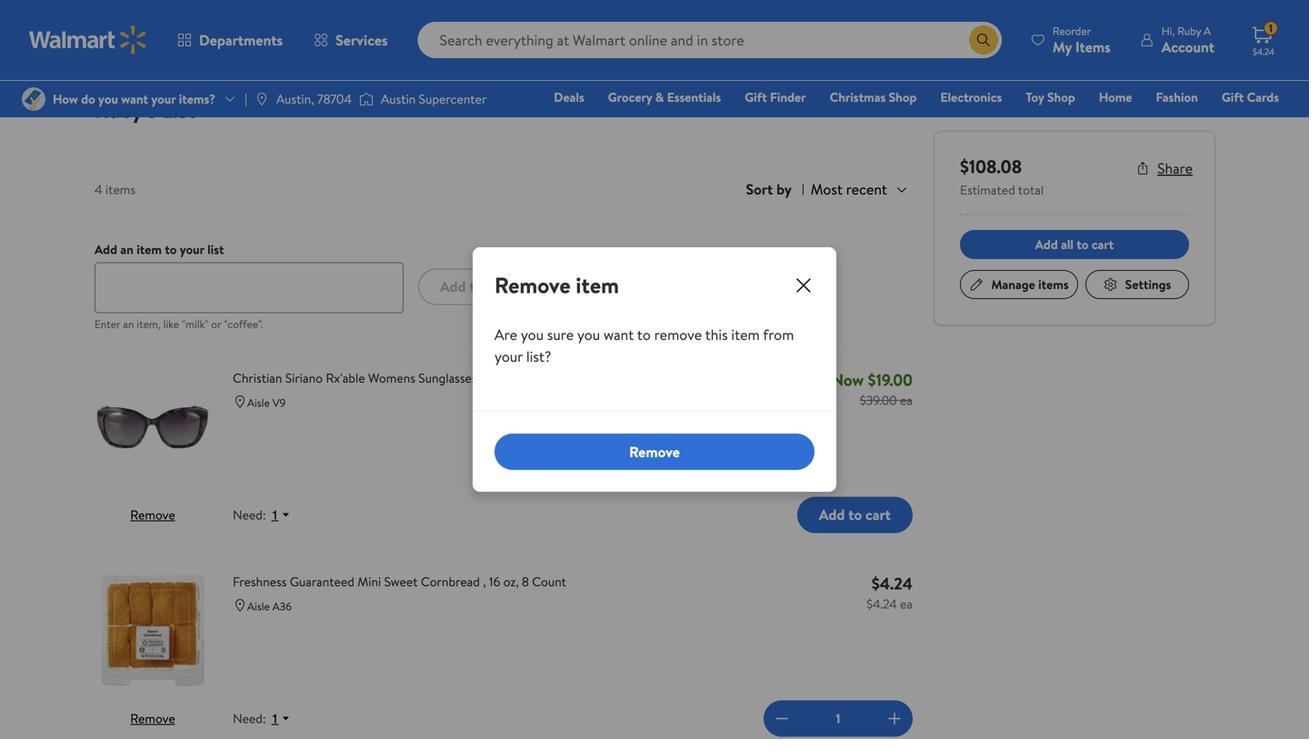 Task type: describe. For each thing, give the bounding box(es) containing it.
v9
[[273, 395, 286, 411]]

or
[[211, 316, 221, 332]]

debit
[[1171, 114, 1202, 131]]

ea inside 'now $19.00 $39.00 ea'
[[901, 392, 913, 409]]

christmas
[[830, 88, 886, 106]]

like
[[163, 316, 179, 332]]

list?
[[527, 347, 552, 367]]

&
[[656, 88, 664, 106]]

ophelia,
[[483, 369, 529, 387]]

fashion link
[[1148, 87, 1207, 107]]

add for add an item to your list
[[95, 241, 117, 258]]

christmas shop link
[[822, 87, 925, 107]]

0 vertical spatial 1
[[1270, 21, 1274, 36]]

mini
[[358, 573, 381, 591]]

"coffee".
[[224, 316, 263, 332]]

decrease quantity freshness guaranteed mini sweet cornbread , 16 oz, 8 count, current quantity 1 image
[[771, 708, 793, 730]]

remove button inside dialog
[[495, 434, 815, 470]]

ruby's list
[[95, 95, 196, 125]]

18.0-
[[638, 369, 664, 387]]

registry
[[1070, 114, 1117, 131]]

$39.00
[[860, 392, 898, 409]]

share button
[[1136, 158, 1193, 178]]

4 items
[[95, 181, 136, 198]]

sort
[[746, 179, 773, 199]]

add for add to cart
[[819, 505, 845, 525]]

add for add to list
[[440, 277, 466, 297]]

manage items button
[[961, 270, 1079, 299]]

aisle a36
[[247, 599, 292, 614]]

electronics
[[941, 88, 1003, 106]]

remove item dialog
[[473, 247, 837, 492]]

electronics link
[[933, 87, 1011, 107]]

remove for remove button associated with now
[[130, 506, 175, 524]]

grocery
[[608, 88, 653, 106]]

54.5-
[[610, 369, 638, 387]]

$19.00
[[868, 369, 913, 392]]

manage items
[[992, 276, 1069, 293]]

$108.08 estimated total
[[961, 154, 1044, 199]]

enter an item, like "milk" or "coffee".
[[95, 316, 263, 332]]

remove item
[[495, 270, 619, 301]]

all
[[1062, 236, 1074, 253]]

sort by
[[746, 179, 792, 199]]

one debit
[[1140, 114, 1202, 131]]

remove for remove item
[[495, 270, 571, 301]]

by
[[777, 179, 792, 199]]

now $19.00 $39.00 ea
[[832, 369, 913, 409]]

settings
[[1126, 276, 1172, 293]]

remove button for now
[[130, 506, 175, 524]]

total
[[1019, 181, 1044, 199]]

144
[[664, 369, 684, 387]]

0 horizontal spatial list
[[162, 95, 196, 125]]

Search search field
[[418, 22, 1002, 58]]

home
[[1100, 88, 1133, 106]]

shop for christmas shop
[[889, 88, 917, 106]]

$4.24 for $4.24 $4.24 ea
[[872, 573, 913, 595]]

settings button
[[1086, 270, 1190, 299]]

enter
[[95, 316, 120, 332]]

add all to cart button
[[961, 230, 1190, 259]]

add an item to your list
[[95, 241, 224, 258]]

Walmart Site-Wide search field
[[418, 22, 1002, 58]]

4
[[95, 181, 102, 198]]

2 you from the left
[[578, 325, 601, 345]]

1 vertical spatial cart
[[866, 505, 891, 525]]

walmart image
[[29, 25, 147, 55]]

your inside are you sure you want to remove this item from your list?
[[495, 347, 523, 367]]

freshness guaranteed mini sweet cornbread , 16 oz, 8 count link
[[233, 573, 845, 592]]

christmas shop
[[830, 88, 917, 106]]

registry link
[[1062, 113, 1125, 132]]

gift cards registry
[[1070, 88, 1280, 131]]

home link
[[1091, 87, 1141, 107]]

list inside button
[[487, 277, 506, 297]]

walmart+ link
[[1217, 113, 1288, 132]]

0 vertical spatial your
[[180, 241, 204, 258]]

items for manage
[[1039, 276, 1069, 293]]

0 horizontal spatial item
[[137, 241, 162, 258]]

fashion
[[1157, 88, 1199, 106]]

0 vertical spatial ruby's
[[208, 61, 243, 79]]

freshness guaranteed mini sweet cornbread , 16 oz, 8 count
[[233, 573, 567, 591]]

my items / lists / ruby's list
[[95, 61, 265, 79]]

increase quantity freshness guaranteed mini sweet cornbread , 16 oz, 8 count, current quantity 1 image
[[884, 708, 906, 730]]

add all to cart
[[1036, 236, 1115, 253]]

8
[[522, 573, 529, 591]]

add to list
[[440, 277, 506, 297]]

2 / from the left
[[196, 61, 200, 79]]

a36
[[273, 599, 292, 614]]

16
[[489, 573, 501, 591]]

need: for $4.24
[[233, 710, 266, 728]]

,
[[483, 573, 486, 591]]

an for add
[[120, 241, 134, 258]]



Task type: vqa. For each thing, say whether or not it's contained in the screenshot.
'Remove'
yes



Task type: locate. For each thing, give the bounding box(es) containing it.
ruby's down my
[[95, 95, 156, 125]]

sunglasses,
[[419, 369, 480, 387]]

0 horizontal spatial list
[[207, 241, 224, 258]]

one
[[1140, 114, 1168, 131]]

1 horizontal spatial list
[[487, 277, 506, 297]]

want
[[604, 325, 634, 345]]

1 shop from the left
[[889, 88, 917, 106]]

essentials
[[667, 88, 722, 106]]

you up 'list?'
[[521, 325, 544, 345]]

siriano
[[285, 369, 323, 387]]

1 vertical spatial ruby's
[[95, 95, 156, 125]]

blue
[[532, 369, 557, 387]]

remove for remove button inside the dialog
[[630, 442, 680, 462]]

toy shop link
[[1018, 87, 1084, 107]]

2 vertical spatial remove button
[[130, 710, 175, 728]]

0 vertical spatial need:
[[233, 506, 266, 524]]

add to cart
[[819, 505, 891, 525]]

you
[[521, 325, 544, 345], [578, 325, 601, 345]]

remove
[[655, 325, 702, 345]]

2 aisle from the top
[[247, 599, 270, 614]]

aisle left 'v9'
[[247, 395, 270, 411]]

"milk"
[[182, 316, 209, 332]]

my
[[95, 61, 111, 79]]

1 horizontal spatial your
[[495, 347, 523, 367]]

1 vertical spatial aisle
[[247, 599, 270, 614]]

finder
[[771, 88, 807, 106]]

$4.24
[[1254, 45, 1275, 58], [872, 573, 913, 595], [867, 595, 898, 613]]

estimated
[[961, 181, 1016, 199]]

aisle v9
[[247, 395, 286, 411]]

add
[[1036, 236, 1059, 253], [95, 241, 117, 258], [440, 277, 466, 297], [819, 505, 845, 525]]

1 / from the left
[[152, 61, 157, 79]]

deals
[[554, 88, 585, 106]]

0 horizontal spatial shop
[[889, 88, 917, 106]]

1 vertical spatial an
[[123, 316, 134, 332]]

aisle for $4.24
[[247, 599, 270, 614]]

toy shop
[[1026, 88, 1076, 106]]

2 need: from the top
[[233, 710, 266, 728]]

2 shop from the left
[[1048, 88, 1076, 106]]

an down 4 items
[[120, 241, 134, 258]]

are
[[495, 325, 518, 345]]

sweet
[[384, 573, 418, 591]]

an left the item,
[[123, 316, 134, 332]]

0 horizontal spatial you
[[521, 325, 544, 345]]

cart
[[1092, 236, 1115, 253], [866, 505, 891, 525]]

deals link
[[546, 87, 593, 107]]

lists
[[164, 61, 188, 79]]

manage
[[992, 276, 1036, 293]]

0 vertical spatial list
[[246, 61, 265, 79]]

remove button for $4.24
[[130, 710, 175, 728]]

2 vertical spatial item
[[732, 325, 760, 345]]

toy
[[1026, 88, 1045, 106]]

1 aisle from the top
[[247, 395, 270, 411]]

gift for cards
[[1222, 88, 1245, 106]]

1 you from the left
[[521, 325, 544, 345]]

add for add all to cart
[[1036, 236, 1059, 253]]

christian siriano rx'able womens sunglasses, ophelia, blue tortoise, 54.5-18.0-144 link
[[233, 369, 828, 388]]

2 horizontal spatial item
[[732, 325, 760, 345]]

item inside are you sure you want to remove this item from your list?
[[732, 325, 760, 345]]

items for 4
[[105, 181, 136, 198]]

shop
[[889, 88, 917, 106], [1048, 88, 1076, 106]]

cornbread
[[421, 573, 480, 591]]

gift left finder
[[745, 88, 767, 106]]

shop right toy
[[1048, 88, 1076, 106]]

are you sure you want to remove this item from your list?
[[495, 325, 795, 367]]

womens
[[368, 369, 416, 387]]

gift finder link
[[737, 87, 815, 107]]

1 horizontal spatial gift
[[1222, 88, 1245, 106]]

0 vertical spatial item
[[137, 241, 162, 258]]

1 right the decrease quantity freshness guaranteed mini sweet cornbread , 16 oz, 8 count, current quantity 1 image
[[836, 710, 841, 728]]

an for enter
[[123, 316, 134, 332]]

1 horizontal spatial ruby's
[[208, 61, 243, 79]]

2 ea from the top
[[901, 595, 913, 613]]

ea
[[901, 392, 913, 409], [901, 595, 913, 613]]

1 vertical spatial need:
[[233, 710, 266, 728]]

grocery & essentials
[[608, 88, 722, 106]]

gift cards link
[[1214, 87, 1288, 107]]

your up add an item to your list text box
[[180, 241, 204, 258]]

2 gift from the left
[[1222, 88, 1245, 106]]

ruby's
[[208, 61, 243, 79], [95, 95, 156, 125]]

guaranteed
[[290, 573, 355, 591]]

freshness
[[233, 573, 287, 591]]

gift for finder
[[745, 88, 767, 106]]

1 ea from the top
[[901, 392, 913, 409]]

ea inside $4.24 $4.24 ea
[[901, 595, 913, 613]]

list up are
[[487, 277, 506, 297]]

Add an item to your list text field
[[95, 262, 404, 313]]

to inside are you sure you want to remove this item from your list?
[[638, 325, 651, 345]]

0 vertical spatial cart
[[1092, 236, 1115, 253]]

1 vertical spatial list
[[487, 277, 506, 297]]

1 vertical spatial list
[[162, 95, 196, 125]]

walmart+
[[1226, 114, 1280, 131]]

from
[[764, 325, 795, 345]]

you right sure
[[578, 325, 601, 345]]

christian
[[233, 369, 282, 387]]

/ right lists
[[196, 61, 200, 79]]

ruby's right lists
[[208, 61, 243, 79]]

0 horizontal spatial cart
[[866, 505, 891, 525]]

items inside button
[[1039, 276, 1069, 293]]

list right lists
[[246, 61, 265, 79]]

0 vertical spatial items
[[114, 61, 145, 79]]

item up the want
[[576, 270, 619, 301]]

your
[[180, 241, 204, 258], [495, 347, 523, 367]]

need: for now
[[233, 506, 266, 524]]

item
[[137, 241, 162, 258], [576, 270, 619, 301], [732, 325, 760, 345]]

grocery & essentials link
[[600, 87, 730, 107]]

0 horizontal spatial /
[[152, 61, 157, 79]]

remove
[[495, 270, 571, 301], [630, 442, 680, 462], [130, 506, 175, 524], [130, 710, 175, 728]]

/ left lists
[[152, 61, 157, 79]]

now
[[832, 369, 864, 392]]

gift left the cards
[[1222, 88, 1245, 106]]

0 vertical spatial ea
[[901, 392, 913, 409]]

0 vertical spatial list
[[207, 241, 224, 258]]

close dialog image
[[793, 275, 815, 297]]

share
[[1158, 158, 1193, 178]]

0 vertical spatial aisle
[[247, 395, 270, 411]]

items for my
[[114, 61, 145, 79]]

item right this
[[732, 325, 760, 345]]

0 horizontal spatial ruby's
[[95, 95, 156, 125]]

$4.24 for $4.24
[[1254, 45, 1275, 58]]

items right the manage
[[1039, 276, 1069, 293]]

need:
[[233, 506, 266, 524], [233, 710, 266, 728]]

an
[[120, 241, 134, 258], [123, 316, 134, 332]]

0 horizontal spatial your
[[180, 241, 204, 258]]

1 vertical spatial 1
[[836, 710, 841, 728]]

1 vertical spatial item
[[576, 270, 619, 301]]

list
[[207, 241, 224, 258], [487, 277, 506, 297]]

$108.08
[[961, 154, 1023, 179]]

christian siriano rx'able womens sunglasses, ophelia, blue tortoise, 54.5-18.0-144
[[233, 369, 684, 387]]

0 vertical spatial remove button
[[495, 434, 815, 470]]

remove button
[[495, 434, 815, 470], [130, 506, 175, 524], [130, 710, 175, 728]]

remove inside button
[[630, 442, 680, 462]]

add to list button
[[418, 269, 528, 305]]

list
[[246, 61, 265, 79], [162, 95, 196, 125]]

cards
[[1248, 88, 1280, 106]]

1 need: from the top
[[233, 506, 266, 524]]

1 horizontal spatial 1
[[1270, 21, 1274, 36]]

1 horizontal spatial item
[[576, 270, 619, 301]]

cart right the all at the top
[[1092, 236, 1115, 253]]

1 vertical spatial remove button
[[130, 506, 175, 524]]

aisle
[[247, 395, 270, 411], [247, 599, 270, 614]]

item,
[[137, 316, 161, 332]]

list down "my items / lists / ruby's list"
[[162, 95, 196, 125]]

shop for toy shop
[[1048, 88, 1076, 106]]

one debit link
[[1132, 113, 1210, 132]]

1 vertical spatial ea
[[901, 595, 913, 613]]

aisle left a36
[[247, 599, 270, 614]]

0 horizontal spatial 1
[[836, 710, 841, 728]]

sure
[[547, 325, 574, 345]]

2 vertical spatial items
[[1039, 276, 1069, 293]]

1 gift from the left
[[745, 88, 767, 106]]

your up ophelia,
[[495, 347, 523, 367]]

0 vertical spatial an
[[120, 241, 134, 258]]

gift inside gift cards registry
[[1222, 88, 1245, 106]]

1 horizontal spatial you
[[578, 325, 601, 345]]

tortoise,
[[559, 369, 607, 387]]

oz,
[[504, 573, 519, 591]]

1 horizontal spatial /
[[196, 61, 200, 79]]

1 horizontal spatial shop
[[1048, 88, 1076, 106]]

aisle for now
[[247, 395, 270, 411]]

1
[[1270, 21, 1274, 36], [836, 710, 841, 728]]

1 up the cards
[[1270, 21, 1274, 36]]

gift finder
[[745, 88, 807, 106]]

$4.24 $4.24 ea
[[867, 573, 913, 613]]

1 vertical spatial items
[[105, 181, 136, 198]]

cart up $4.24 $4.24 ea
[[866, 505, 891, 525]]

1 vertical spatial your
[[495, 347, 523, 367]]

list up add an item to your list text box
[[207, 241, 224, 258]]

this
[[706, 325, 728, 345]]

remove for remove button corresponding to $4.24
[[130, 710, 175, 728]]

shop right christmas
[[889, 88, 917, 106]]

1 horizontal spatial cart
[[1092, 236, 1115, 253]]

count
[[532, 573, 567, 591]]

item up the item,
[[137, 241, 162, 258]]

add to cart button
[[798, 497, 913, 533]]

rx'able
[[326, 369, 365, 387]]

items
[[114, 61, 145, 79], [105, 181, 136, 198], [1039, 276, 1069, 293]]

1 horizontal spatial list
[[246, 61, 265, 79]]

items right 4
[[105, 181, 136, 198]]

0 horizontal spatial gift
[[745, 88, 767, 106]]

items right my
[[114, 61, 145, 79]]



